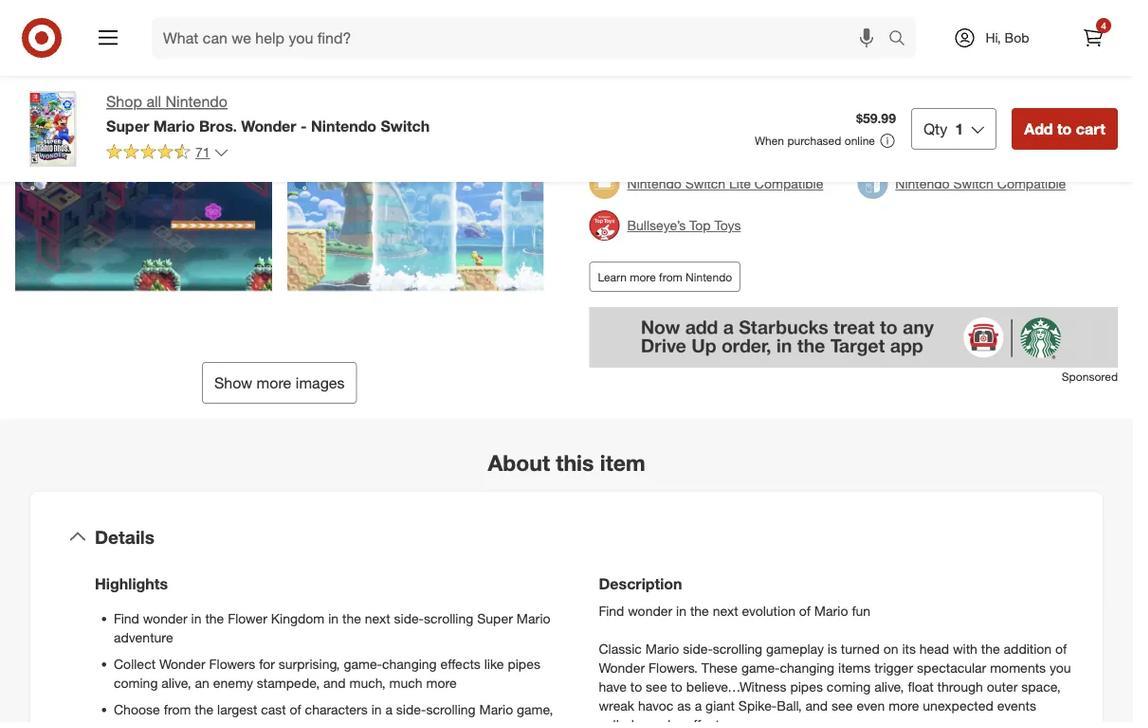 Task type: describe. For each thing, give the bounding box(es) containing it.
wonder inside collect wonder flowers for surprising, game-changing effects like pipes coming alive, an enemy stampede, and much, much more
[[159, 656, 205, 673]]

qty 1
[[924, 119, 964, 138]]

add
[[1024, 119, 1053, 138]]

4 link
[[1073, 17, 1114, 59]]

scrolling inside classic mario side-scrolling gameplay is turned on its head with the addition of wonder flowers. these game-changing items trigger spectacular moments you have to see to believe…witness pipes coming alive, float through outer space, wreak havoc as a giant spike-ball, and see even more unexpected events called wonder effects.
[[713, 641, 763, 657]]

plan
[[396, 23, 422, 40]]

all
[[146, 92, 161, 111]]

in inside button
[[124, 23, 134, 40]]

ball,
[[777, 698, 802, 714]]

adventure
[[114, 629, 173, 646]]

image gallery element
[[15, 0, 544, 404]]

1 horizontal spatial next
[[713, 603, 738, 619]]

the inside classic mario side-scrolling gameplay is turned on its head with the addition of wonder flowers. these game-changing items trigger spectacular moments you have to see to believe…witness pipes coming alive, float through outer space, wreak havoc as a giant spike-ball, and see even more unexpected events called wonder effects.
[[981, 641, 1000, 657]]

when purchased online
[[755, 134, 875, 148]]

nintendo switch lite compatible button
[[589, 163, 824, 205]]

bob
[[1005, 29, 1030, 46]]

wreak
[[599, 698, 635, 714]]

3d
[[138, 23, 154, 40]]

image of super mario bros. wonder - nintendo switch image
[[15, 91, 91, 167]]

game,
[[517, 702, 553, 718]]

enemy
[[213, 675, 253, 692]]

collect wonder flowers for surprising, game-changing effects like pipes coming alive, an enemy stampede, and much, much more
[[114, 656, 541, 692]]

71 link
[[106, 143, 229, 165]]

flower
[[228, 610, 267, 627]]

shop
[[106, 92, 142, 111]]

super mario bros. wonder - nintendo switch, 5 of 15 image
[[15, 90, 272, 347]]

mario left fun
[[815, 603, 848, 619]]

a inside choose from the largest cast of characters in a side-scrolling mario game, including mario, luigi, peach, daisy and other favorites
[[385, 702, 393, 718]]

pipes inside classic mario side-scrolling gameplay is turned on its head with the addition of wonder flowers. these game-changing items trigger spectacular moments you have to see to believe…witness pipes coming alive, float through outer space, wreak havoc as a giant spike-ball, and see even more unexpected events called wonder effects.
[[790, 679, 823, 695]]

events
[[997, 698, 1037, 714]]

the left flower
[[205, 610, 224, 627]]

1 horizontal spatial of
[[799, 603, 811, 619]]

description
[[599, 575, 682, 594]]

1 horizontal spatial to
[[671, 679, 683, 695]]

0 horizontal spatial to
[[631, 679, 642, 695]]

largest
[[217, 702, 257, 718]]

side- for mario
[[394, 610, 424, 627]]

moments
[[990, 660, 1046, 676]]

evolution
[[742, 603, 796, 619]]

stampede,
[[257, 675, 320, 692]]

wonder for find wonder in the flower kingdom in the next side-scrolling super mario adventure
[[143, 610, 188, 627]]

lite
[[729, 175, 751, 192]]

learn more from nintendo
[[598, 270, 732, 284]]

details button
[[46, 507, 1088, 568]]

What can we help you find? suggestions appear below search field
[[152, 17, 893, 59]]

bullseye's top toys
[[627, 217, 741, 234]]

nintendo switch lite compatible
[[627, 175, 824, 192]]

flowers.
[[649, 660, 698, 676]]

show more images
[[214, 374, 345, 392]]

qty
[[924, 119, 948, 138]]

switch for nintendo switch lite compatible
[[685, 175, 726, 192]]

favorites
[[387, 720, 437, 724]]

scrolling for game,
[[426, 702, 476, 718]]

in inside "button"
[[259, 23, 269, 40]]

see it in your space button
[[196, 0, 363, 75]]

see it in your space
[[221, 23, 338, 40]]

classic
[[599, 641, 642, 657]]

coming inside classic mario side-scrolling gameplay is turned on its head with the addition of wonder flowers. these game-changing items trigger spectacular moments you have to see to believe…witness pipes coming alive, float through outer space, wreak havoc as a giant spike-ball, and see even more unexpected events called wonder effects.
[[827, 679, 871, 695]]

luigi,
[[211, 720, 243, 724]]

it
[[248, 23, 255, 40]]

over
[[658, 71, 689, 89]]

mario inside find wonder in the flower kingdom in the next side-scrolling super mario adventure
[[517, 610, 551, 627]]

$59.99
[[856, 110, 896, 127]]

pipes inside collect wonder flowers for surprising, game-changing effects like pipes coming alive, an enemy stampede, and much, much more
[[508, 656, 541, 673]]

search
[[880, 30, 926, 49]]

a inside the plan a space with this item
[[426, 23, 433, 40]]

this for see
[[69, 23, 90, 40]]

71
[[195, 144, 210, 161]]

is
[[828, 641, 837, 657]]

effects
[[441, 656, 481, 673]]

switch inside shop all nintendo super mario bros. wonder - nintendo switch
[[381, 117, 430, 135]]

called
[[599, 717, 634, 724]]

believe…witness
[[686, 679, 787, 695]]

hi, bob
[[986, 29, 1030, 46]]

day
[[737, 10, 763, 29]]

gameplay
[[766, 641, 824, 657]]

-
[[301, 117, 307, 135]]

from inside choose from the largest cast of characters in a side-scrolling mario game, including mario, luigi, peach, daisy and other favorites
[[164, 702, 191, 718]]

side- inside classic mario side-scrolling gameplay is turned on its head with the addition of wonder flowers. these game-changing items trigger spectacular moments you have to see to believe…witness pipes coming alive, float through outer space, wreak havoc as a giant spike-ball, and see even more unexpected events called wonder effects.
[[683, 641, 713, 657]]

in left flower
[[191, 610, 202, 627]]

for
[[259, 656, 275, 673]]

including
[[114, 720, 167, 724]]

learn
[[598, 270, 627, 284]]

plan a space with this item button
[[378, 0, 544, 75]]

item for about
[[600, 450, 645, 476]]

you
[[1050, 660, 1071, 676]]

switch for nintendo switch compatible
[[954, 175, 994, 192]]

see for see this item in 3d
[[42, 23, 65, 40]]

time
[[693, 71, 725, 89]]

pay
[[627, 71, 654, 89]]

wonder inside classic mario side-scrolling gameplay is turned on its head with the addition of wonder flowers. these game-changing items trigger spectacular moments you have to see to believe…witness pipes coming alive, float through outer space, wreak havoc as a giant spike-ball, and see even more unexpected events called wonder effects.
[[638, 717, 683, 724]]

changing inside classic mario side-scrolling gameplay is turned on its head with the addition of wonder flowers. these game-changing items trigger spectacular moments you have to see to believe…witness pipes coming alive, float through outer space, wreak havoc as a giant spike-ball, and see even more unexpected events called wonder effects.
[[780, 660, 835, 676]]

plan a space with this item
[[396, 23, 526, 58]]

see for see it in your space
[[221, 23, 244, 40]]

wonder inside classic mario side-scrolling gameplay is turned on its head with the addition of wonder flowers. these game-changing items trigger spectacular moments you have to see to believe…witness pipes coming alive, float through outer space, wreak havoc as a giant spike-ball, and see even more unexpected events called wonder effects.
[[599, 660, 645, 676]]

and inside classic mario side-scrolling gameplay is turned on its head with the addition of wonder flowers. these game-changing items trigger spectacular moments you have to see to believe…witness pipes coming alive, float through outer space, wreak havoc as a giant spike-ball, and see even more unexpected events called wonder effects.
[[806, 698, 828, 714]]

save 5% every day
[[627, 10, 763, 29]]

show
[[214, 374, 252, 392]]

more inside classic mario side-scrolling gameplay is turned on its head with the addition of wonder flowers. these game-changing items trigger spectacular moments you have to see to believe…witness pipes coming alive, float through outer space, wreak havoc as a giant spike-ball, and see even more unexpected events called wonder effects.
[[889, 698, 919, 714]]

highlights
[[95, 575, 168, 594]]

alive, inside classic mario side-scrolling gameplay is turned on its head with the addition of wonder flowers. these game-changing items trigger spectacular moments you have to see to believe…witness pipes coming alive, float through outer space, wreak havoc as a giant spike-ball, and see even more unexpected events called wonder effects.
[[875, 679, 904, 695]]

unexpected
[[923, 698, 994, 714]]



Task type: vqa. For each thing, say whether or not it's contained in the screenshot.
See related to See it in your space
yes



Task type: locate. For each thing, give the bounding box(es) containing it.
wonder up an
[[159, 656, 205, 673]]

1 space from the left
[[302, 23, 338, 40]]

0 horizontal spatial find
[[114, 610, 139, 627]]

with right plan
[[476, 23, 501, 40]]

in right it
[[259, 23, 269, 40]]

to right have
[[631, 679, 642, 695]]

addition
[[1004, 641, 1052, 657]]

from up mario,
[[164, 702, 191, 718]]

find wonder in the next evolution of mario fun
[[599, 603, 871, 619]]

game- inside classic mario side-scrolling gameplay is turned on its head with the addition of wonder flowers. these game-changing items trigger spectacular moments you have to see to believe…witness pipes coming alive, float through outer space, wreak havoc as a giant spike-ball, and see even more unexpected events called wonder effects.
[[742, 660, 780, 676]]

other
[[352, 720, 383, 724]]

on
[[884, 641, 899, 657]]

and inside collect wonder flowers for surprising, game-changing effects like pipes coming alive, an enemy stampede, and much, much more
[[323, 675, 346, 692]]

even
[[857, 698, 885, 714]]

about
[[488, 450, 550, 476]]

1 horizontal spatial this
[[505, 23, 526, 40]]

0 horizontal spatial from
[[164, 702, 191, 718]]

top
[[690, 217, 711, 234]]

0 vertical spatial pipes
[[508, 656, 541, 673]]

space right your
[[302, 23, 338, 40]]

see left '3d'
[[42, 23, 65, 40]]

wonder inside shop all nintendo super mario bros. wonder - nintendo switch
[[241, 117, 296, 135]]

as
[[677, 698, 691, 714]]

with
[[476, 23, 501, 40], [953, 641, 978, 657]]

1 vertical spatial super
[[477, 610, 513, 627]]

alive,
[[162, 675, 191, 692], [875, 679, 904, 695]]

0 vertical spatial see
[[646, 679, 667, 695]]

the right kingdom at left bottom
[[342, 610, 361, 627]]

the up mario,
[[195, 702, 214, 718]]

1 horizontal spatial find
[[599, 603, 624, 619]]

1 horizontal spatial see
[[832, 698, 853, 714]]

item for see
[[94, 23, 120, 40]]

super inside shop all nintendo super mario bros. wonder - nintendo switch
[[106, 117, 149, 135]]

this inside the plan a space with this item
[[505, 23, 526, 40]]

more inside button
[[630, 270, 656, 284]]

0 horizontal spatial compatible
[[755, 175, 824, 192]]

in inside choose from the largest cast of characters in a side-scrolling mario game, including mario, luigi, peach, daisy and other favorites
[[371, 702, 382, 718]]

space inside the plan a space with this item
[[437, 23, 473, 40]]

in down description
[[676, 603, 687, 619]]

2 vertical spatial side-
[[396, 702, 426, 718]]

wonder down 'havoc'
[[638, 717, 683, 724]]

in left '3d'
[[124, 23, 134, 40]]

mario inside shop all nintendo super mario bros. wonder - nintendo switch
[[153, 117, 195, 135]]

1 vertical spatial and
[[806, 698, 828, 714]]

side- inside choose from the largest cast of characters in a side-scrolling mario game, including mario, luigi, peach, daisy and other favorites
[[396, 702, 426, 718]]

1 horizontal spatial item
[[448, 42, 474, 58]]

nintendo inside button
[[627, 175, 682, 192]]

scrolling for mario
[[424, 610, 474, 627]]

nintendo
[[165, 92, 228, 111], [311, 117, 377, 135], [627, 175, 682, 192], [896, 175, 950, 192], [686, 270, 732, 284]]

turned
[[841, 641, 880, 657]]

more inside 'button'
[[257, 374, 292, 392]]

cast
[[261, 702, 286, 718]]

side- up favorites
[[396, 702, 426, 718]]

bullseye's top toys button
[[589, 205, 741, 247]]

1 horizontal spatial switch
[[685, 175, 726, 192]]

more down 'float'
[[889, 698, 919, 714]]

flowers
[[209, 656, 255, 673]]

through
[[937, 679, 983, 695]]

wonder inside find wonder in the flower kingdom in the next side-scrolling super mario adventure
[[143, 610, 188, 627]]

1 horizontal spatial space
[[437, 23, 473, 40]]

game- up much,
[[344, 656, 382, 673]]

scrolling inside choose from the largest cast of characters in a side-scrolling mario game, including mario, luigi, peach, daisy and other favorites
[[426, 702, 476, 718]]

item
[[94, 23, 120, 40], [448, 42, 474, 58], [600, 450, 645, 476]]

2 horizontal spatial to
[[1057, 119, 1072, 138]]

coming inside collect wonder flowers for surprising, game-changing effects like pipes coming alive, an enemy stampede, and much, much more
[[114, 675, 158, 692]]

about this item
[[488, 450, 645, 476]]

see inside "button"
[[221, 23, 244, 40]]

the up these
[[690, 603, 709, 619]]

next inside find wonder in the flower kingdom in the next side-scrolling super mario adventure
[[365, 610, 390, 627]]

when
[[755, 134, 784, 148]]

this
[[69, 23, 90, 40], [505, 23, 526, 40], [556, 450, 594, 476]]

1 horizontal spatial pipes
[[790, 679, 823, 695]]

pipes
[[508, 656, 541, 673], [790, 679, 823, 695]]

spectacular
[[917, 660, 987, 676]]

0 horizontal spatial super
[[106, 117, 149, 135]]

this inside see this item in 3d button
[[69, 23, 90, 40]]

0 horizontal spatial changing
[[382, 656, 437, 673]]

1 horizontal spatial coming
[[827, 679, 871, 695]]

0 horizontal spatial of
[[290, 702, 301, 718]]

online
[[845, 134, 875, 148]]

wonder left -
[[241, 117, 296, 135]]

1 vertical spatial with
[[953, 641, 978, 657]]

search button
[[880, 17, 926, 63]]

float
[[908, 679, 934, 695]]

1 compatible from the left
[[755, 175, 824, 192]]

0 horizontal spatial coming
[[114, 675, 158, 692]]

havoc
[[638, 698, 674, 714]]

nintendo up bullseye's
[[627, 175, 682, 192]]

find for find wonder in the flower kingdom in the next side-scrolling super mario adventure
[[114, 610, 139, 627]]

purchased
[[788, 134, 842, 148]]

1 vertical spatial of
[[1056, 641, 1067, 657]]

wonder up adventure
[[143, 610, 188, 627]]

1 vertical spatial pipes
[[790, 679, 823, 695]]

in right kingdom at left bottom
[[328, 610, 339, 627]]

much
[[389, 675, 423, 692]]

wonder for find wonder in the next evolution of mario fun
[[628, 603, 673, 619]]

nintendo up 'bros.'
[[165, 92, 228, 111]]

super mario bros. wonder - nintendo switch, 6 of 15 image
[[287, 90, 544, 347]]

a right as
[[695, 698, 702, 714]]

2 horizontal spatial a
[[695, 698, 702, 714]]

see
[[42, 23, 65, 40], [221, 23, 244, 40]]

super down shop
[[106, 117, 149, 135]]

switch down 1
[[954, 175, 994, 192]]

side- up these
[[683, 641, 713, 657]]

nintendo down qty
[[896, 175, 950, 192]]

1 horizontal spatial compatible
[[998, 175, 1066, 192]]

choose
[[114, 702, 160, 718]]

find up adventure
[[114, 610, 139, 627]]

0 horizontal spatial switch
[[381, 117, 430, 135]]

2 horizontal spatial of
[[1056, 641, 1067, 657]]

find inside find wonder in the flower kingdom in the next side-scrolling super mario adventure
[[114, 610, 139, 627]]

in up other
[[371, 702, 382, 718]]

scrolling inside find wonder in the flower kingdom in the next side-scrolling super mario adventure
[[424, 610, 474, 627]]

changing down gameplay
[[780, 660, 835, 676]]

game- inside collect wonder flowers for surprising, game-changing effects like pipes coming alive, an enemy stampede, and much, much more
[[344, 656, 382, 673]]

to down flowers.
[[671, 679, 683, 695]]

with up spectacular
[[953, 641, 978, 657]]

0 horizontal spatial see
[[646, 679, 667, 695]]

coming down collect
[[114, 675, 158, 692]]

hi,
[[986, 29, 1001, 46]]

of
[[799, 603, 811, 619], [1056, 641, 1067, 657], [290, 702, 301, 718]]

scrolling
[[424, 610, 474, 627], [713, 641, 763, 657], [426, 702, 476, 718]]

next left evolution
[[713, 603, 738, 619]]

0 vertical spatial with
[[476, 23, 501, 40]]

space right plan
[[437, 23, 473, 40]]

item inside button
[[94, 23, 120, 40]]

0 horizontal spatial see
[[42, 23, 65, 40]]

1 horizontal spatial wonder
[[241, 117, 296, 135]]

2 vertical spatial item
[[600, 450, 645, 476]]

1 vertical spatial side-
[[683, 641, 713, 657]]

0 vertical spatial side-
[[394, 610, 424, 627]]

0 horizontal spatial game-
[[344, 656, 382, 673]]

compatible down add
[[998, 175, 1066, 192]]

mario up flowers.
[[646, 641, 679, 657]]

more down effects
[[426, 675, 457, 692]]

and down "characters"
[[326, 720, 348, 724]]

nintendo right -
[[311, 117, 377, 135]]

and
[[323, 675, 346, 692], [806, 698, 828, 714], [326, 720, 348, 724]]

with inside classic mario side-scrolling gameplay is turned on its head with the addition of wonder flowers. these game-changing items trigger spectacular moments you have to see to believe…witness pipes coming alive, float through outer space, wreak havoc as a giant spike-ball, and see even more unexpected events called wonder effects.
[[953, 641, 978, 657]]

0 horizontal spatial next
[[365, 610, 390, 627]]

1 see from the left
[[42, 23, 65, 40]]

0 horizontal spatial this
[[69, 23, 90, 40]]

0 horizontal spatial space
[[302, 23, 338, 40]]

space inside "button"
[[302, 23, 338, 40]]

choose from the largest cast of characters in a side-scrolling mario game, including mario, luigi, peach, daisy and other favorites
[[114, 702, 553, 724]]

game-
[[344, 656, 382, 673], [742, 660, 780, 676]]

0 vertical spatial and
[[323, 675, 346, 692]]

like
[[484, 656, 504, 673]]

2 vertical spatial and
[[326, 720, 348, 724]]

switch down plan
[[381, 117, 430, 135]]

mario
[[153, 117, 195, 135], [815, 603, 848, 619], [517, 610, 551, 627], [646, 641, 679, 657], [479, 702, 513, 718]]

side-
[[394, 610, 424, 627], [683, 641, 713, 657], [396, 702, 426, 718]]

0 horizontal spatial wonder
[[159, 656, 205, 673]]

mario up 71 link
[[153, 117, 195, 135]]

alive, inside collect wonder flowers for surprising, game-changing effects like pipes coming alive, an enemy stampede, and much, much more
[[162, 675, 191, 692]]

1 horizontal spatial game-
[[742, 660, 780, 676]]

1 horizontal spatial changing
[[780, 660, 835, 676]]

toys
[[715, 217, 741, 234]]

2 vertical spatial scrolling
[[426, 702, 476, 718]]

from inside button
[[659, 270, 683, 284]]

mario left game,
[[479, 702, 513, 718]]

from
[[659, 270, 683, 284], [164, 702, 191, 718]]

wonder
[[241, 117, 296, 135], [159, 656, 205, 673], [599, 660, 645, 676]]

1 horizontal spatial super
[[477, 610, 513, 627]]

peach,
[[246, 720, 286, 724]]

coming down items
[[827, 679, 871, 695]]

giant
[[706, 698, 735, 714]]

see left even
[[832, 698, 853, 714]]

space
[[302, 23, 338, 40], [437, 23, 473, 40]]

to right add
[[1057, 119, 1072, 138]]

learn more from nintendo button
[[589, 262, 741, 292]]

fun
[[852, 603, 871, 619]]

1 vertical spatial from
[[164, 702, 191, 718]]

a inside classic mario side-scrolling gameplay is turned on its head with the addition of wonder flowers. these game-changing items trigger spectacular moments you have to see to believe…witness pipes coming alive, float through outer space, wreak havoc as a giant spike-ball, and see even more unexpected events called wonder effects.
[[695, 698, 702, 714]]

have
[[599, 679, 627, 695]]

more right learn
[[630, 270, 656, 284]]

your
[[273, 23, 298, 40]]

cart
[[1076, 119, 1106, 138]]

0 vertical spatial from
[[659, 270, 683, 284]]

scrolling up favorites
[[426, 702, 476, 718]]

see this item in 3d button
[[15, 0, 181, 75]]

wonder
[[628, 603, 673, 619], [143, 610, 188, 627], [638, 717, 683, 724]]

mario inside classic mario side-scrolling gameplay is turned on its head with the addition of wonder flowers. these game-changing items trigger spectacular moments you have to see to believe…witness pipes coming alive, float through outer space, wreak havoc as a giant spike-ball, and see even more unexpected events called wonder effects.
[[646, 641, 679, 657]]

a up favorites
[[385, 702, 393, 718]]

daisy
[[290, 720, 322, 724]]

of inside classic mario side-scrolling gameplay is turned on its head with the addition of wonder flowers. these game-changing items trigger spectacular moments you have to see to believe…witness pipes coming alive, float through outer space, wreak havoc as a giant spike-ball, and see even more unexpected events called wonder effects.
[[1056, 641, 1067, 657]]

add to cart
[[1024, 119, 1106, 138]]

kingdom
[[271, 610, 325, 627]]

pipes right like
[[508, 656, 541, 673]]

1 vertical spatial item
[[448, 42, 474, 58]]

and inside choose from the largest cast of characters in a side-scrolling mario game, including mario, luigi, peach, daisy and other favorites
[[326, 720, 348, 724]]

changing inside collect wonder flowers for surprising, game-changing effects like pipes coming alive, an enemy stampede, and much, much more
[[382, 656, 437, 673]]

compatible inside button
[[755, 175, 824, 192]]

trigger
[[875, 660, 913, 676]]

2 horizontal spatial switch
[[954, 175, 994, 192]]

space,
[[1022, 679, 1061, 695]]

from down bullseye's top toys button at the top of the page
[[659, 270, 683, 284]]

1 horizontal spatial with
[[953, 641, 978, 657]]

super inside find wonder in the flower kingdom in the next side-scrolling super mario adventure
[[477, 610, 513, 627]]

side- inside find wonder in the flower kingdom in the next side-scrolling super mario adventure
[[394, 610, 424, 627]]

scrolling up effects
[[424, 610, 474, 627]]

see up 'havoc'
[[646, 679, 667, 695]]

the inside choose from the largest cast of characters in a side-scrolling mario game, including mario, luigi, peach, daisy and other favorites
[[195, 702, 214, 718]]

compatible inside button
[[998, 175, 1066, 192]]

bullseye's
[[627, 217, 686, 234]]

scrolling up these
[[713, 641, 763, 657]]

and up "characters"
[[323, 675, 346, 692]]

1 horizontal spatial a
[[426, 23, 433, 40]]

surprising,
[[279, 656, 340, 673]]

game- up believe…witness
[[742, 660, 780, 676]]

1 horizontal spatial from
[[659, 270, 683, 284]]

mario down details dropdown button
[[517, 610, 551, 627]]

save
[[627, 10, 662, 29]]

2 horizontal spatial item
[[600, 450, 645, 476]]

advertisement region
[[589, 307, 1118, 368]]

switch left lite
[[685, 175, 726, 192]]

nintendo down top
[[686, 270, 732, 284]]

side- up much
[[394, 610, 424, 627]]

0 vertical spatial item
[[94, 23, 120, 40]]

details
[[95, 526, 155, 548]]

2 horizontal spatial wonder
[[599, 660, 645, 676]]

wonder down description
[[628, 603, 673, 619]]

see this item in 3d
[[42, 23, 154, 40]]

to inside add to cart "button"
[[1057, 119, 1072, 138]]

0 vertical spatial of
[[799, 603, 811, 619]]

side- for game,
[[396, 702, 426, 718]]

alive, left an
[[162, 675, 191, 692]]

alive, down "trigger"
[[875, 679, 904, 695]]

nintendo switch compatible
[[896, 175, 1066, 192]]

and right ball, at the bottom right of the page
[[806, 698, 828, 714]]

find up classic
[[599, 603, 624, 619]]

changing up much
[[382, 656, 437, 673]]

see inside button
[[42, 23, 65, 40]]

pipes up ball, at the bottom right of the page
[[790, 679, 823, 695]]

more right show at left
[[257, 374, 292, 392]]

switch inside nintendo switch lite compatible button
[[685, 175, 726, 192]]

of up "you"
[[1056, 641, 1067, 657]]

characters
[[305, 702, 368, 718]]

1 vertical spatial scrolling
[[713, 641, 763, 657]]

switch inside nintendo switch compatible button
[[954, 175, 994, 192]]

much,
[[349, 675, 386, 692]]

pay over time
[[627, 71, 725, 89]]

the up 'moments' on the right of page
[[981, 641, 1000, 657]]

1 horizontal spatial alive,
[[875, 679, 904, 695]]

more inside collect wonder flowers for surprising, game-changing effects like pipes coming alive, an enemy stampede, and much, much more
[[426, 675, 457, 692]]

classic mario side-scrolling gameplay is turned on its head with the addition of wonder flowers. these game-changing items trigger spectacular moments you have to see to believe…witness pipes coming alive, float through outer space, wreak havoc as a giant spike-ball, and see even more unexpected events called wonder effects.
[[599, 641, 1071, 724]]

1 horizontal spatial see
[[221, 23, 244, 40]]

0 vertical spatial scrolling
[[424, 610, 474, 627]]

its
[[902, 641, 916, 657]]

items
[[838, 660, 871, 676]]

shop all nintendo super mario bros. wonder - nintendo switch
[[106, 92, 430, 135]]

0 horizontal spatial alive,
[[162, 675, 191, 692]]

with inside the plan a space with this item
[[476, 23, 501, 40]]

mario inside choose from the largest cast of characters in a side-scrolling mario game, including mario, luigi, peach, daisy and other favorites
[[479, 702, 513, 718]]

next up much,
[[365, 610, 390, 627]]

2 horizontal spatial this
[[556, 450, 594, 476]]

outer
[[987, 679, 1018, 695]]

0 horizontal spatial with
[[476, 23, 501, 40]]

0 vertical spatial super
[[106, 117, 149, 135]]

of up daisy
[[290, 702, 301, 718]]

see left it
[[221, 23, 244, 40]]

2 vertical spatial of
[[290, 702, 301, 718]]

super up like
[[477, 610, 513, 627]]

compatible down when
[[755, 175, 824, 192]]

1 vertical spatial see
[[832, 698, 853, 714]]

0 horizontal spatial item
[[94, 23, 120, 40]]

item inside the plan a space with this item
[[448, 42, 474, 58]]

of right evolution
[[799, 603, 811, 619]]

a right plan
[[426, 23, 433, 40]]

2 see from the left
[[221, 23, 244, 40]]

find
[[599, 603, 624, 619], [114, 610, 139, 627]]

bros.
[[199, 117, 237, 135]]

2 compatible from the left
[[998, 175, 1066, 192]]

find for find wonder in the next evolution of mario fun
[[599, 603, 624, 619]]

2 space from the left
[[437, 23, 473, 40]]

this for about
[[556, 450, 594, 476]]

0 horizontal spatial pipes
[[508, 656, 541, 673]]

4
[[1101, 19, 1107, 31]]

of inside choose from the largest cast of characters in a side-scrolling mario game, including mario, luigi, peach, daisy and other favorites
[[290, 702, 301, 718]]

wonder down classic
[[599, 660, 645, 676]]

0 horizontal spatial a
[[385, 702, 393, 718]]



